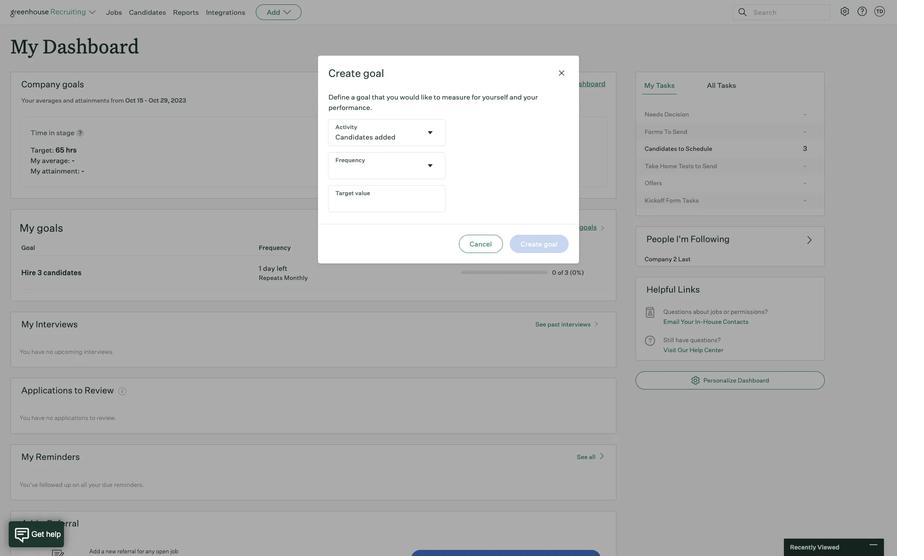 Task type: describe. For each thing, give the bounding box(es) containing it.
review
[[85, 385, 114, 396]]

jobs link
[[106, 8, 122, 17]]

candidates link
[[129, 8, 166, 17]]

1 oct from the left
[[125, 97, 136, 104]]

greenhouse recruiting image
[[10, 7, 89, 17]]

viewed
[[818, 544, 840, 552]]

define a goal that you would like to measure for yourself and your performance.
[[329, 93, 538, 112]]

a for new
[[101, 548, 104, 555]]

you for you have no upcoming interviews.
[[20, 348, 30, 355]]

all tasks
[[707, 81, 737, 90]]

open
[[156, 548, 169, 555]]

you
[[387, 93, 399, 101]]

0 horizontal spatial 3
[[38, 268, 42, 277]]

0
[[552, 269, 557, 276]]

take home tests to send
[[645, 162, 717, 170]]

see for my interviews
[[536, 321, 546, 328]]

add for add a new referral for any open job
[[89, 548, 100, 555]]

candidates for candidates to schedule
[[645, 145, 677, 152]]

my for tasks
[[645, 81, 655, 90]]

time
[[30, 128, 47, 137]]

personalize dashboard link
[[636, 372, 825, 390]]

reports
[[173, 8, 199, 17]]

see all goals
[[557, 223, 597, 231]]

reminders.
[[114, 481, 144, 489]]

goal left "see all goals"
[[534, 223, 548, 231]]

2
[[674, 255, 677, 263]]

review.
[[97, 414, 116, 422]]

add for add
[[267, 8, 280, 17]]

dashboard for my dashboard
[[43, 33, 139, 59]]

65
[[56, 146, 64, 154]]

performance.
[[329, 103, 372, 112]]

recently viewed
[[790, 544, 840, 552]]

1 horizontal spatial tasks
[[682, 197, 699, 204]]

0 horizontal spatial create
[[329, 67, 361, 80]]

day
[[263, 264, 275, 273]]

take
[[645, 162, 659, 170]]

averages
[[36, 97, 62, 104]]

Search text field
[[752, 6, 822, 18]]

2 oct from the left
[[149, 97, 159, 104]]

see all link
[[577, 452, 606, 461]]

candidates for candidates
[[129, 8, 166, 17]]

kickoff form tasks
[[645, 197, 699, 204]]

1 vertical spatial your
[[89, 481, 101, 489]]

that
[[372, 93, 385, 101]]

td button
[[875, 6, 885, 17]]

define
[[329, 93, 350, 101]]

upcoming
[[54, 348, 82, 355]]

all for see all
[[589, 453, 596, 461]]

tests
[[679, 162, 694, 170]]

tasks for all tasks
[[717, 81, 737, 90]]

questions
[[664, 308, 692, 316]]

(0%)
[[570, 269, 584, 276]]

close modal icon image
[[557, 68, 567, 78]]

you have no upcoming interviews.
[[20, 348, 114, 355]]

your inside questions about jobs or permissions? email your in-house contacts
[[681, 318, 694, 325]]

progress
[[461, 244, 489, 251]]

you for you have no applications to review.
[[20, 414, 30, 422]]

about
[[693, 308, 710, 316]]

last
[[678, 255, 691, 263]]

td
[[876, 8, 884, 14]]

forms to send
[[645, 128, 688, 135]]

to inside define a goal that you would like to measure for yourself and your performance.
[[434, 93, 441, 101]]

any
[[145, 548, 155, 555]]

candidates
[[43, 268, 82, 277]]

email
[[664, 318, 680, 325]]

permissions?
[[731, 308, 768, 316]]

company for company 2 last
[[645, 255, 672, 263]]

0 horizontal spatial create goal
[[329, 67, 384, 80]]

no for applications
[[46, 414, 53, 422]]

recently
[[790, 544, 816, 552]]

questions?
[[690, 337, 721, 344]]

a for goal
[[351, 93, 355, 101]]

0 vertical spatial your
[[21, 97, 34, 104]]

personalize
[[704, 377, 737, 384]]

goals for company goals
[[62, 79, 84, 90]]

new
[[106, 548, 116, 555]]

helpful links
[[647, 284, 700, 295]]

see all goals link
[[557, 221, 608, 231]]

15
[[137, 97, 143, 104]]

a for referral
[[40, 518, 45, 529]]

hrs
[[66, 146, 77, 154]]

applications to review
[[21, 385, 114, 396]]

my dashboard
[[10, 33, 139, 59]]

or
[[724, 308, 730, 316]]

none field toggle flyout
[[329, 120, 445, 146]]

to
[[664, 128, 672, 135]]

help
[[690, 346, 703, 354]]

reminders
[[36, 452, 80, 463]]

my for dashboard
[[10, 33, 38, 59]]

due
[[102, 481, 113, 489]]

add for add a referral
[[21, 518, 38, 529]]

home
[[660, 162, 677, 170]]

decision
[[665, 111, 689, 118]]

2 horizontal spatial 3
[[803, 144, 808, 153]]

for inside define a goal that you would like to measure for yourself and your performance.
[[472, 93, 481, 101]]

goal down close modal icon
[[555, 79, 569, 88]]

integrations link
[[206, 8, 246, 17]]

see past interviews
[[536, 321, 591, 328]]

in
[[49, 128, 55, 137]]

you've followed up on all your due reminders.
[[20, 481, 144, 489]]

my interviews
[[21, 319, 78, 330]]

all
[[707, 81, 716, 90]]

have for visit
[[676, 337, 689, 344]]

from
[[111, 97, 124, 104]]

1 vertical spatial for
[[137, 548, 144, 555]]

see all
[[577, 453, 596, 461]]

my tasks
[[645, 81, 675, 90]]

toggle flyout image
[[426, 128, 435, 137]]

contacts
[[723, 318, 749, 325]]

interviews
[[562, 321, 591, 328]]

company 2 last
[[645, 255, 691, 263]]

my for reminders
[[21, 452, 34, 463]]

0 horizontal spatial all
[[81, 481, 87, 489]]

needs decision
[[645, 111, 689, 118]]

have for upcoming
[[31, 348, 45, 355]]

goal
[[21, 244, 35, 251]]

1
[[259, 264, 262, 273]]

followed
[[39, 481, 63, 489]]



Task type: vqa. For each thing, say whether or not it's contained in the screenshot.
left Hiring
no



Task type: locate. For each thing, give the bounding box(es) containing it.
1 horizontal spatial create
[[510, 223, 532, 231]]

to left review
[[74, 385, 83, 396]]

0 vertical spatial you
[[20, 348, 30, 355]]

1 horizontal spatial for
[[472, 93, 481, 101]]

for left yourself
[[472, 93, 481, 101]]

3
[[803, 144, 808, 153], [38, 268, 42, 277], [565, 269, 569, 276]]

1 horizontal spatial your
[[524, 93, 538, 101]]

no
[[46, 348, 53, 355], [46, 414, 53, 422]]

you
[[20, 348, 30, 355], [20, 414, 30, 422]]

0 horizontal spatial a
[[40, 518, 45, 529]]

cancel
[[470, 240, 492, 248]]

a left the new
[[101, 548, 104, 555]]

have inside still have questions? visit our help center
[[676, 337, 689, 344]]

center
[[705, 346, 724, 354]]

0 vertical spatial all
[[571, 223, 578, 231]]

see for my reminders
[[577, 453, 588, 461]]

0 horizontal spatial send
[[673, 128, 688, 135]]

1 vertical spatial all
[[589, 453, 596, 461]]

reports link
[[173, 8, 199, 17]]

2 horizontal spatial a
[[351, 93, 355, 101]]

tab list
[[642, 77, 819, 95]]

candidates
[[129, 8, 166, 17], [645, 145, 677, 152]]

29,
[[160, 97, 170, 104]]

integrations
[[206, 8, 246, 17]]

have down my interviews
[[31, 348, 45, 355]]

company 2 last link
[[636, 251, 825, 267]]

see past interviews link
[[531, 317, 606, 328]]

interviews
[[36, 319, 78, 330]]

no left applications
[[46, 414, 53, 422]]

company for company goals
[[21, 79, 60, 90]]

dashboard inside personalize dashboard link
[[738, 377, 770, 384]]

tasks for my tasks
[[656, 81, 675, 90]]

1 horizontal spatial add
[[89, 548, 100, 555]]

all for see all goals
[[571, 223, 578, 231]]

people
[[647, 234, 675, 245]]

1 vertical spatial send
[[703, 162, 717, 170]]

oct left 15
[[125, 97, 136, 104]]

my for interviews
[[21, 319, 34, 330]]

monthly
[[284, 274, 308, 281]]

0 horizontal spatial dashboard
[[43, 33, 139, 59]]

1 vertical spatial none field
[[329, 153, 445, 179]]

interviews.
[[84, 348, 114, 355]]

tasks right all
[[717, 81, 737, 90]]

like
[[421, 93, 432, 101]]

0 horizontal spatial tasks
[[656, 81, 675, 90]]

1 none field from the top
[[329, 120, 445, 146]]

toggle flyout image
[[426, 161, 435, 170]]

none field up toggle flyout field
[[329, 120, 445, 146]]

stage
[[56, 128, 75, 137]]

have for applications
[[31, 414, 45, 422]]

1 horizontal spatial 3
[[565, 269, 569, 276]]

past
[[548, 321, 560, 328]]

company goals
[[21, 79, 84, 90]]

you've
[[20, 481, 38, 489]]

offers
[[645, 179, 662, 187]]

create
[[329, 67, 361, 80], [510, 223, 532, 231]]

your left averages
[[21, 97, 34, 104]]

goals for my goals
[[37, 221, 63, 234]]

no left upcoming
[[46, 348, 53, 355]]

and inside define a goal that you would like to measure for yourself and your performance.
[[510, 93, 522, 101]]

your left the due
[[89, 481, 101, 489]]

0 horizontal spatial candidates
[[129, 8, 166, 17]]

my goals
[[20, 221, 63, 234]]

your left in-
[[681, 318, 694, 325]]

2 horizontal spatial add
[[267, 8, 280, 17]]

oct left 29, at the left top
[[149, 97, 159, 104]]

2 vertical spatial all
[[81, 481, 87, 489]]

2 vertical spatial add
[[89, 548, 100, 555]]

1 vertical spatial your
[[681, 318, 694, 325]]

to right the tests
[[696, 162, 701, 170]]

goal left that
[[357, 93, 371, 101]]

candidates down forms to send
[[645, 145, 677, 152]]

0 horizontal spatial oct
[[125, 97, 136, 104]]

company up averages
[[21, 79, 60, 90]]

None text field
[[329, 153, 423, 179]]

up
[[64, 481, 71, 489]]

1 vertical spatial no
[[46, 414, 53, 422]]

2 no from the top
[[46, 414, 53, 422]]

all tasks button
[[705, 77, 739, 95]]

forms
[[645, 128, 663, 135]]

company left 2
[[645, 255, 672, 263]]

personalize dashboard
[[704, 377, 770, 384]]

house
[[704, 318, 722, 325]]

1 horizontal spatial candidates
[[645, 145, 677, 152]]

and right yourself
[[510, 93, 522, 101]]

you down my interviews
[[20, 348, 30, 355]]

a
[[351, 93, 355, 101], [40, 518, 45, 529], [101, 548, 104, 555]]

questions about jobs or permissions? email your in-house contacts
[[664, 308, 768, 325]]

add
[[267, 8, 280, 17], [21, 518, 38, 529], [89, 548, 100, 555]]

visit our help center link
[[664, 345, 724, 355]]

goal up that
[[363, 67, 384, 80]]

dashboard down jobs
[[43, 33, 139, 59]]

target:
[[30, 146, 54, 154]]

tasks up needs decision at the right top
[[656, 81, 675, 90]]

0 vertical spatial create goal
[[329, 67, 384, 80]]

people i'm following
[[647, 234, 730, 245]]

my for goals
[[20, 221, 35, 234]]

1 horizontal spatial company
[[645, 255, 672, 263]]

no for upcoming
[[46, 348, 53, 355]]

1 vertical spatial create
[[510, 223, 532, 231]]

create goal link
[[510, 223, 557, 231]]

1 horizontal spatial send
[[703, 162, 717, 170]]

1 vertical spatial you
[[20, 414, 30, 422]]

add inside popup button
[[267, 8, 280, 17]]

0 of 3 (0%)
[[552, 269, 584, 276]]

tasks right form in the top right of the page
[[682, 197, 699, 204]]

send right to
[[673, 128, 688, 135]]

0 horizontal spatial your
[[89, 481, 101, 489]]

see
[[541, 79, 554, 88], [557, 223, 569, 231], [536, 321, 546, 328], [577, 453, 588, 461]]

needs
[[645, 111, 663, 118]]

-
[[145, 97, 147, 104], [804, 110, 807, 118], [804, 127, 807, 136], [72, 156, 75, 165], [804, 161, 807, 170], [81, 167, 84, 175], [804, 179, 807, 187], [804, 196, 807, 204]]

none field down toggle flyout field
[[329, 153, 445, 179]]

1 horizontal spatial a
[[101, 548, 104, 555]]

measure
[[442, 93, 470, 101]]

of
[[558, 269, 563, 276]]

dashboard right personalize
[[738, 377, 770, 384]]

left
[[277, 264, 287, 273]]

None field
[[329, 120, 445, 146], [329, 153, 445, 179]]

2 you from the top
[[20, 414, 30, 422]]

2 none field from the top
[[329, 153, 445, 179]]

tasks
[[656, 81, 675, 90], [717, 81, 737, 90], [682, 197, 699, 204]]

0 horizontal spatial company
[[21, 79, 60, 90]]

1 horizontal spatial all
[[571, 223, 578, 231]]

see for company goals
[[541, 79, 554, 88]]

have down applications
[[31, 414, 45, 422]]

to left the review.
[[90, 414, 95, 422]]

candidates right jobs
[[129, 8, 166, 17]]

2 vertical spatial a
[[101, 548, 104, 555]]

progress bar
[[461, 271, 548, 274]]

0 vertical spatial add
[[267, 8, 280, 17]]

1 horizontal spatial dashboard
[[738, 377, 770, 384]]

0 vertical spatial company
[[21, 79, 60, 90]]

referral
[[47, 518, 79, 529]]

0 horizontal spatial and
[[63, 97, 74, 104]]

0 vertical spatial none field
[[329, 120, 445, 146]]

a left referral
[[40, 518, 45, 529]]

1 vertical spatial create goal
[[510, 223, 548, 231]]

1 horizontal spatial and
[[510, 93, 522, 101]]

0 horizontal spatial for
[[137, 548, 144, 555]]

1 vertical spatial a
[[40, 518, 45, 529]]

you down applications
[[20, 414, 30, 422]]

send down schedule
[[703, 162, 717, 170]]

your
[[524, 93, 538, 101], [89, 481, 101, 489]]

add a new referral for any open job
[[89, 548, 178, 555]]

your
[[21, 97, 34, 104], [681, 318, 694, 325]]

configure image
[[840, 6, 850, 17]]

a inside define a goal that you would like to measure for yourself and your performance.
[[351, 93, 355, 101]]

your right yourself
[[524, 93, 538, 101]]

1 horizontal spatial create goal
[[510, 223, 548, 231]]

our
[[678, 346, 689, 354]]

1 vertical spatial add
[[21, 518, 38, 529]]

td button
[[873, 4, 887, 18]]

my inside button
[[645, 81, 655, 90]]

for left any
[[137, 548, 144, 555]]

0 vertical spatial dashboard
[[43, 33, 139, 59]]

0 vertical spatial a
[[351, 93, 355, 101]]

hire 3 candidates
[[21, 268, 82, 277]]

0 vertical spatial have
[[676, 337, 689, 344]]

jobs
[[711, 308, 723, 316]]

2 vertical spatial have
[[31, 414, 45, 422]]

0 vertical spatial candidates
[[129, 8, 166, 17]]

on
[[72, 481, 80, 489]]

repeats
[[259, 274, 283, 281]]

people i'm following link
[[636, 227, 825, 251]]

cancel button
[[459, 235, 503, 253]]

have up our
[[676, 337, 689, 344]]

candidates to schedule
[[645, 145, 713, 152]]

would
[[400, 93, 420, 101]]

1 vertical spatial dashboard
[[738, 377, 770, 384]]

1 vertical spatial company
[[645, 255, 672, 263]]

a up 'performance.'
[[351, 93, 355, 101]]

my reminders
[[21, 452, 80, 463]]

tab list containing my tasks
[[642, 77, 819, 95]]

0 vertical spatial send
[[673, 128, 688, 135]]

to up take home tests to send on the top of the page
[[679, 145, 685, 152]]

2 horizontal spatial tasks
[[717, 81, 737, 90]]

my
[[10, 33, 38, 59], [645, 81, 655, 90], [30, 156, 40, 165], [30, 167, 40, 175], [20, 221, 35, 234], [21, 319, 34, 330], [21, 452, 34, 463]]

1 vertical spatial candidates
[[645, 145, 677, 152]]

1 you from the top
[[20, 348, 30, 355]]

my tasks button
[[642, 77, 677, 95]]

2023
[[171, 97, 186, 104]]

yourself
[[482, 93, 508, 101]]

None number field
[[329, 186, 445, 212]]

1 vertical spatial have
[[31, 348, 45, 355]]

0 vertical spatial create
[[329, 67, 361, 80]]

hire
[[21, 268, 36, 277]]

0 vertical spatial for
[[472, 93, 481, 101]]

visit
[[664, 346, 677, 354]]

0 vertical spatial no
[[46, 348, 53, 355]]

to right like
[[434, 93, 441, 101]]

still
[[664, 337, 674, 344]]

1 horizontal spatial your
[[681, 318, 694, 325]]

dashboard
[[571, 79, 606, 88]]

0 horizontal spatial add
[[21, 518, 38, 529]]

dashboard for personalize dashboard
[[738, 377, 770, 384]]

None text field
[[329, 120, 423, 146]]

and
[[510, 93, 522, 101], [63, 97, 74, 104]]

1 horizontal spatial oct
[[149, 97, 159, 104]]

goal inside define a goal that you would like to measure for yourself and your performance.
[[357, 93, 371, 101]]

company
[[21, 79, 60, 90], [645, 255, 672, 263]]

0 horizontal spatial your
[[21, 97, 34, 104]]

goals
[[62, 79, 84, 90], [37, 221, 63, 234], [580, 223, 597, 231]]

your inside define a goal that you would like to measure for yourself and your performance.
[[524, 93, 538, 101]]

still have questions? visit our help center
[[664, 337, 724, 354]]

0 vertical spatial your
[[524, 93, 538, 101]]

2 horizontal spatial all
[[589, 453, 596, 461]]

and right averages
[[63, 97, 74, 104]]

1 no from the top
[[46, 348, 53, 355]]



